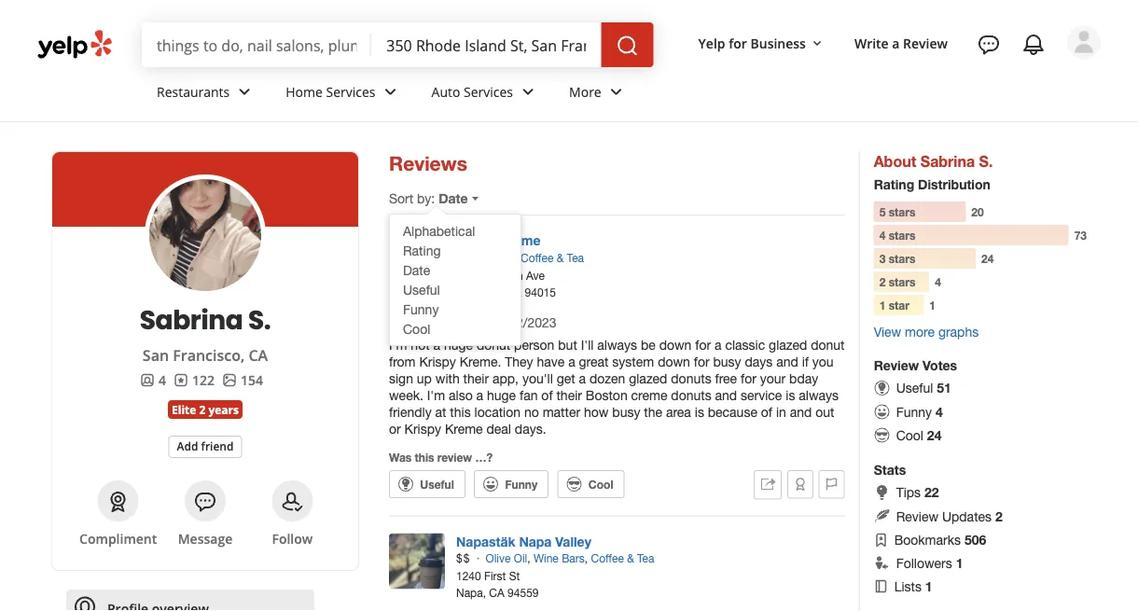 Task type: describe. For each thing, give the bounding box(es) containing it.
if
[[802, 354, 809, 369]]

add
[[177, 438, 198, 454]]

business
[[751, 34, 806, 52]]

0 horizontal spatial 2
[[199, 402, 206, 417]]

cool 24
[[896, 428, 942, 443]]

notifications image
[[1022, 34, 1045, 56]]

0 vertical spatial useful link
[[390, 280, 521, 299]]

funny 4
[[896, 404, 943, 419]]

restaurants
[[157, 83, 230, 100]]

compliment image
[[107, 491, 129, 513]]

message image
[[194, 491, 216, 513]]

bookmarks
[[894, 532, 961, 548]]

0 horizontal spatial busy
[[612, 404, 640, 420]]

creme
[[631, 388, 667, 403]]

22
[[925, 485, 939, 500]]

home services link
[[271, 67, 417, 121]]

st
[[509, 569, 520, 582]]

1 vertical spatial i'm
[[427, 388, 445, 403]]

for left 'classic'
[[695, 337, 711, 353]]

also
[[449, 388, 473, 403]]

506
[[965, 532, 986, 548]]

the
[[644, 404, 662, 420]]

1 left star
[[879, 299, 886, 312]]

3
[[879, 252, 886, 265]]

94015
[[525, 285, 556, 299]]

how
[[584, 404, 609, 420]]

, for oil
[[527, 552, 530, 565]]

0 vertical spatial and
[[776, 354, 798, 369]]

1 vertical spatial krispy
[[419, 354, 456, 369]]

1 vertical spatial useful link
[[389, 470, 465, 498]]

date for rating
[[403, 262, 430, 278]]

stars for 3 stars
[[889, 252, 916, 265]]

friend
[[201, 438, 234, 454]]

3 stars
[[879, 252, 916, 265]]

for inside button
[[729, 34, 747, 52]]

1 horizontal spatial cool link
[[557, 470, 625, 498]]

0 vertical spatial down
[[659, 337, 692, 353]]

ave
[[526, 269, 545, 282]]

have
[[537, 354, 565, 369]]

yelp for business
[[698, 34, 806, 52]]

2 vertical spatial krispy
[[405, 421, 441, 437]]

fan
[[520, 388, 538, 403]]

review
[[437, 451, 472, 464]]

dozen
[[590, 371, 625, 386]]

0 vertical spatial i'm
[[389, 337, 407, 353]]

1 star
[[879, 299, 910, 312]]

rating distribution
[[874, 177, 991, 192]]

0 horizontal spatial their
[[463, 371, 489, 386]]

reviews element
[[174, 370, 215, 389]]

graphs
[[938, 324, 979, 340]]

view more graphs
[[874, 324, 979, 340]]

4 right 2 stars
[[935, 275, 941, 288]]

distribution
[[918, 177, 991, 192]]

follow
[[272, 529, 313, 547]]

services for home services
[[326, 83, 376, 100]]

16 chevron down v2 image
[[810, 36, 825, 51]]

followers
[[896, 555, 952, 570]]

add friend button
[[168, 436, 242, 458]]

1 vertical spatial coffee
[[591, 552, 624, 565]]

1 right lists
[[925, 579, 933, 594]]

elite 2 years link
[[168, 400, 243, 419]]

napastäk napa valley
[[456, 533, 591, 549]]

1 horizontal spatial always
[[799, 388, 839, 403]]

1 horizontal spatial 24
[[981, 252, 994, 265]]

san
[[143, 345, 169, 365]]

olive oil , wine bars , coffee & tea
[[486, 552, 654, 565]]

days
[[745, 354, 773, 369]]

message
[[178, 529, 233, 547]]

1575
[[456, 269, 481, 282]]

4.0 star rating image
[[389, 313, 484, 330]]

stats
[[874, 462, 906, 478]]

none field find
[[157, 35, 357, 55]]

5
[[879, 205, 886, 218]]

search image
[[616, 35, 639, 57]]

0 vertical spatial 2
[[879, 275, 886, 288]]

2 vertical spatial and
[[790, 404, 812, 420]]

stars for 5 stars
[[889, 205, 916, 218]]

1 vertical spatial tea
[[637, 552, 654, 565]]

a down but
[[568, 354, 575, 369]]

services for auto services
[[464, 83, 513, 100]]

system
[[612, 354, 654, 369]]

because
[[708, 404, 757, 420]]

kreme inside krispy kreme , coffee & tea 1575 sullivan ave daly city, ca 94015
[[499, 233, 541, 248]]

51
[[937, 380, 951, 396]]

compliment
[[79, 529, 157, 547]]

follow image
[[281, 491, 304, 513]]

4 stars
[[879, 229, 916, 242]]

0 horizontal spatial this
[[415, 451, 434, 464]]

your
[[760, 371, 786, 386]]

& inside krispy kreme , coffee & tea 1575 sullivan ave daly city, ca 94015
[[557, 251, 564, 264]]

94559
[[508, 586, 539, 599]]

sabrina s. san francisco, ca
[[140, 301, 271, 365]]

a inside 'element'
[[892, 34, 900, 52]]

sign
[[389, 371, 413, 386]]

2 donut from the left
[[811, 337, 845, 353]]

person
[[514, 337, 555, 353]]

but
[[558, 337, 577, 353]]

1 vertical spatial and
[[715, 388, 737, 403]]

bookmarks 506
[[894, 532, 986, 548]]

add friend
[[177, 438, 234, 454]]

oil
[[514, 552, 527, 565]]

1 vertical spatial 24
[[927, 428, 942, 443]]

classic
[[725, 337, 765, 353]]

matter
[[543, 404, 580, 420]]

1 vertical spatial their
[[556, 388, 582, 403]]

years
[[208, 402, 239, 417]]

a left 'classic'
[[715, 337, 722, 353]]

tips 22
[[896, 485, 939, 500]]

1 vertical spatial glazed
[[629, 371, 667, 386]]

10/22/2023
[[490, 315, 557, 330]]

krispy kreme image
[[389, 232, 445, 288]]

1 horizontal spatial s.
[[979, 152, 993, 170]]

stars for 4 stars
[[889, 229, 916, 242]]

a right "get"
[[579, 371, 586, 386]]

kreme inside i'm not a huge donut person but i'll always be down for a classic glazed donut from krispy kreme. they have a great system down for busy days and if you sign up with their app, you'll get a dozen glazed donuts free for your bday week. i'm also a huge fan of their boston creme donuts and service is always friendly at this location no matter how busy the area is because of in and out or krispy kreme deal days.
[[445, 421, 483, 437]]

for down days at the bottom
[[741, 371, 756, 386]]

2 horizontal spatial ,
[[585, 552, 588, 565]]

lists 1
[[894, 579, 933, 594]]

date for by:
[[439, 191, 468, 206]]

no
[[524, 404, 539, 420]]

more
[[569, 83, 601, 100]]

a right also
[[476, 388, 483, 403]]

updates
[[942, 508, 992, 524]]

auto services link
[[417, 67, 554, 121]]

1 horizontal spatial is
[[786, 388, 795, 403]]

location
[[474, 404, 521, 420]]

none field 'near'
[[387, 35, 586, 55]]

1 vertical spatial of
[[761, 404, 772, 420]]

elite
[[172, 402, 196, 417]]

1 horizontal spatial rating
[[874, 177, 914, 192]]

friends element
[[140, 370, 166, 389]]

days.
[[515, 421, 546, 437]]

useful 51
[[896, 380, 951, 396]]

in
[[776, 404, 786, 420]]

24 chevron down v2 image for home services
[[379, 81, 402, 103]]

coffee inside krispy kreme , coffee & tea 1575 sullivan ave daly city, ca 94015
[[521, 251, 554, 264]]

ca inside krispy kreme , coffee & tea 1575 sullivan ave daly city, ca 94015
[[506, 285, 522, 299]]

24 profile v2 image
[[74, 596, 96, 611]]



Task type: locate. For each thing, give the bounding box(es) containing it.
i'm
[[389, 337, 407, 353], [427, 388, 445, 403]]

their down "get"
[[556, 388, 582, 403]]

1 stars from the top
[[889, 205, 916, 218]]

none field up auto services
[[387, 35, 586, 55]]

2 horizontal spatial 2
[[995, 508, 1003, 524]]

more link
[[554, 67, 643, 121]]

2 vertical spatial 2
[[995, 508, 1003, 524]]

None search field
[[142, 22, 657, 67]]

1240
[[456, 569, 481, 582]]

useful up 4.0 star rating image
[[403, 282, 440, 297]]

2 right elite
[[199, 402, 206, 417]]

0 vertical spatial is
[[786, 388, 795, 403]]

4 right the 16 friends v2 icon
[[159, 371, 166, 389]]

4 down the '5'
[[879, 229, 886, 242]]

out
[[816, 404, 834, 420]]

wine bars link
[[534, 552, 585, 565]]

followers 1
[[896, 555, 963, 570]]

3 stars from the top
[[889, 252, 916, 265]]

funny for funny 4
[[896, 404, 932, 419]]

Near text field
[[387, 35, 586, 55]]

0 horizontal spatial glazed
[[629, 371, 667, 386]]

73
[[1074, 229, 1087, 242]]

1 vertical spatial cool
[[896, 428, 924, 443]]

24 chevron down v2 image right more
[[605, 81, 628, 103]]

rating down about
[[874, 177, 914, 192]]

1 horizontal spatial their
[[556, 388, 582, 403]]

, down valley at the bottom
[[585, 552, 588, 565]]

alphabetical
[[403, 223, 475, 238]]

4 24 chevron down v2 image from the left
[[605, 81, 628, 103]]

krispy
[[456, 233, 496, 248], [419, 354, 456, 369], [405, 421, 441, 437]]

useful for useful
[[420, 478, 454, 491]]

tea inside krispy kreme , coffee & tea 1575 sullivan ave daly city, ca 94015
[[567, 251, 584, 264]]

1 donuts from the top
[[671, 371, 711, 386]]

cool link down daly
[[390, 319, 521, 339]]

&
[[557, 251, 564, 264], [627, 552, 634, 565]]

donuts left free
[[671, 371, 711, 386]]

funny link down …?
[[474, 470, 549, 498]]

date link
[[390, 260, 521, 280]]

view more graphs link
[[874, 324, 979, 340]]

reviews
[[389, 152, 467, 175]]

0 horizontal spatial huge
[[444, 337, 473, 353]]

always up system
[[597, 337, 637, 353]]

star
[[889, 299, 910, 312]]

review right write
[[903, 34, 948, 52]]

kreme up ave
[[499, 233, 541, 248]]

for left days at the bottom
[[694, 354, 710, 369]]

0 vertical spatial date
[[439, 191, 468, 206]]

photos element
[[222, 370, 263, 389]]

a right not
[[433, 337, 440, 353]]

2 vertical spatial cool
[[589, 478, 613, 491]]

1 vertical spatial ca
[[249, 345, 268, 365]]

restaurants link
[[142, 67, 271, 121]]

olive oil link
[[486, 552, 527, 565]]

16 review v2 image
[[174, 373, 188, 388]]

1 vertical spatial review
[[874, 358, 919, 373]]

0 vertical spatial busy
[[713, 354, 741, 369]]

24 down funny 4
[[927, 428, 942, 443]]

coffee & tea link right bars
[[591, 552, 654, 565]]

0 horizontal spatial ca
[[249, 345, 268, 365]]

write
[[855, 34, 889, 52]]

2 none field from the left
[[387, 35, 586, 55]]

1 vertical spatial useful
[[896, 380, 933, 396]]

useful inside useful link
[[420, 478, 454, 491]]

great
[[579, 354, 609, 369]]

user actions element
[[683, 23, 1127, 138]]

cool for cool 24
[[896, 428, 924, 443]]

ca down the sullivan at the left
[[506, 285, 522, 299]]

napastäk napa valley image
[[389, 533, 445, 589]]

24 chevron down v2 image inside auto services link
[[517, 81, 539, 103]]

coffee up ave
[[521, 251, 554, 264]]

cool up not
[[403, 321, 430, 336]]

1 up view more graphs at the right of the page
[[930, 299, 936, 312]]

krispy inside krispy kreme , coffee & tea 1575 sullivan ave daly city, ca 94015
[[456, 233, 496, 248]]

funny down the days.
[[505, 478, 538, 491]]

0 vertical spatial ca
[[506, 285, 522, 299]]

2 24 chevron down v2 image from the left
[[379, 81, 402, 103]]

0 horizontal spatial 24
[[927, 428, 942, 443]]

4 down 51 in the right of the page
[[936, 404, 943, 419]]

huge
[[444, 337, 473, 353], [487, 388, 516, 403]]

0 vertical spatial donuts
[[671, 371, 711, 386]]

1 vertical spatial &
[[627, 552, 634, 565]]

0 horizontal spatial of
[[541, 388, 553, 403]]

1 vertical spatial this
[[415, 451, 434, 464]]

donuts up area
[[671, 388, 712, 403]]

this down also
[[450, 404, 471, 420]]

funny link down daly
[[390, 299, 521, 319]]

24 down "20"
[[981, 252, 994, 265]]

service
[[741, 388, 782, 403]]

, for kreme
[[514, 251, 517, 264]]

2 horizontal spatial funny
[[896, 404, 932, 419]]

review inside write a review link
[[903, 34, 948, 52]]

review down view
[[874, 358, 919, 373]]

napastäk napa valley link
[[456, 533, 591, 549]]

cool inside alphabetical rating date useful funny cool
[[403, 321, 430, 336]]

,
[[514, 251, 517, 264], [527, 552, 530, 565], [585, 552, 588, 565]]

i'm up from
[[389, 337, 407, 353]]

donut
[[477, 337, 511, 353], [811, 337, 845, 353]]

yelp
[[698, 34, 725, 52]]

donut up kreme.
[[477, 337, 511, 353]]

funny up cool 24
[[896, 404, 932, 419]]

2 vertical spatial ca
[[489, 586, 505, 599]]

menu containing alphabetical
[[390, 221, 521, 339]]

0 vertical spatial coffee & tea link
[[521, 251, 584, 264]]

of left in
[[761, 404, 772, 420]]

0 vertical spatial coffee
[[521, 251, 554, 264]]

Find text field
[[157, 35, 357, 55]]

0 vertical spatial krispy
[[456, 233, 496, 248]]

sabrina inside sabrina s. san francisco, ca
[[140, 301, 243, 338]]

by:
[[417, 191, 435, 206]]

2 vertical spatial useful
[[420, 478, 454, 491]]

menu
[[390, 221, 521, 339]]

4 stars from the top
[[889, 275, 916, 288]]

date
[[439, 191, 468, 206], [403, 262, 430, 278]]

bob b. image
[[1067, 25, 1101, 59]]

about sabrina s.
[[874, 152, 993, 170]]

tea
[[567, 251, 584, 264], [637, 552, 654, 565]]

, inside krispy kreme , coffee & tea 1575 sullivan ave daly city, ca 94015
[[514, 251, 517, 264]]

useful down the review votes
[[896, 380, 933, 396]]

useful inside alphabetical rating date useful funny cool
[[403, 282, 440, 297]]

1 vertical spatial always
[[799, 388, 839, 403]]

ca inside sabrina s. san francisco, ca
[[249, 345, 268, 365]]

elite 2 years
[[172, 402, 239, 417]]

1 vertical spatial donuts
[[671, 388, 712, 403]]

1 vertical spatial is
[[695, 404, 704, 420]]

24 chevron down v2 image inside restaurants link
[[233, 81, 256, 103]]

deal
[[487, 421, 511, 437]]

0 vertical spatial funny
[[403, 301, 439, 317]]

rating inside alphabetical rating date useful funny cool
[[403, 243, 441, 258]]

date down rating link in the left top of the page
[[403, 262, 430, 278]]

huge up kreme.
[[444, 337, 473, 353]]

24 chevron down v2 image left auto
[[379, 81, 402, 103]]

0 vertical spatial of
[[541, 388, 553, 403]]

0 vertical spatial funny link
[[390, 299, 521, 319]]

donut up you
[[811, 337, 845, 353]]

1 horizontal spatial donut
[[811, 337, 845, 353]]

0 vertical spatial their
[[463, 371, 489, 386]]

s. up 154
[[248, 301, 271, 338]]

business categories element
[[142, 67, 1101, 121]]

get
[[557, 371, 575, 386]]

menu item
[[66, 590, 314, 611]]

0 vertical spatial sabrina
[[921, 152, 975, 170]]

funny inside alphabetical rating date useful funny cool
[[403, 301, 439, 317]]

2 donuts from the top
[[671, 388, 712, 403]]

sabrina up francisco,
[[140, 301, 243, 338]]

24 chevron down v2 image down find text box
[[233, 81, 256, 103]]

1 horizontal spatial busy
[[713, 354, 741, 369]]

0 horizontal spatial services
[[326, 83, 376, 100]]

cool down funny 4
[[896, 428, 924, 443]]

$$
[[456, 552, 471, 565]]

0 vertical spatial huge
[[444, 337, 473, 353]]

2 services from the left
[[464, 83, 513, 100]]

0 vertical spatial tea
[[567, 251, 584, 264]]

useful for useful 51
[[896, 380, 933, 396]]

lists
[[894, 579, 922, 594]]

services right home
[[326, 83, 376, 100]]

of right fan
[[541, 388, 553, 403]]

krispy up with
[[419, 354, 456, 369]]

sullivan
[[484, 269, 523, 282]]

down right system
[[658, 354, 690, 369]]

1 horizontal spatial ca
[[489, 586, 505, 599]]

down right be
[[659, 337, 692, 353]]

or
[[389, 421, 401, 437]]

date inside alphabetical rating date useful funny cool
[[403, 262, 430, 278]]

krispy up 1575
[[456, 233, 496, 248]]

krispy down friendly
[[405, 421, 441, 437]]

this right was
[[415, 451, 434, 464]]

20
[[971, 205, 984, 218]]

1 vertical spatial down
[[658, 354, 690, 369]]

1 horizontal spatial cool
[[589, 478, 613, 491]]

1 horizontal spatial &
[[627, 552, 634, 565]]

coffee right bars
[[591, 552, 624, 565]]

1 vertical spatial huge
[[487, 388, 516, 403]]

1 vertical spatial 2
[[199, 402, 206, 417]]

0 horizontal spatial &
[[557, 251, 564, 264]]

1240 first st napa, ca 94559
[[456, 569, 539, 599]]

up
[[417, 371, 432, 386]]

and down free
[[715, 388, 737, 403]]

2 vertical spatial funny
[[505, 478, 538, 491]]

1
[[879, 299, 886, 312], [930, 299, 936, 312], [956, 555, 963, 570], [925, 579, 933, 594]]

and
[[776, 354, 798, 369], [715, 388, 737, 403], [790, 404, 812, 420]]

their
[[463, 371, 489, 386], [556, 388, 582, 403]]

, left wine
[[527, 552, 530, 565]]

16 friends v2 image
[[140, 373, 155, 388]]

0 vertical spatial &
[[557, 251, 564, 264]]

1 vertical spatial funny link
[[474, 470, 549, 498]]

24 chevron down v2 image inside home services link
[[379, 81, 402, 103]]

sabrina s. link
[[75, 301, 336, 338]]

0 horizontal spatial sabrina
[[140, 301, 243, 338]]

1 vertical spatial sabrina
[[140, 301, 243, 338]]

1 horizontal spatial sabrina
[[921, 152, 975, 170]]

ca down first
[[489, 586, 505, 599]]

friendly
[[389, 404, 432, 420]]

this inside i'm not a huge donut person but i'll always be down for a classic glazed donut from krispy kreme. they have a great system down for busy days and if you sign up with their app, you'll get a dozen glazed donuts free for your bday week. i'm also a huge fan of their boston creme donuts and service is always friendly at this location no matter how busy the area is because of in and out or krispy kreme deal days.
[[450, 404, 471, 420]]

0 vertical spatial cool link
[[390, 319, 521, 339]]

alphabetical rating date useful funny cool
[[403, 223, 475, 336]]

1 vertical spatial cool link
[[557, 470, 625, 498]]

1 horizontal spatial coffee & tea link
[[591, 552, 654, 565]]

1 none field from the left
[[157, 35, 357, 55]]

down
[[659, 337, 692, 353], [658, 354, 690, 369]]

1 24 chevron down v2 image from the left
[[233, 81, 256, 103]]

1 vertical spatial busy
[[612, 404, 640, 420]]

is right area
[[695, 404, 704, 420]]

2 down 3
[[879, 275, 886, 288]]

be
[[641, 337, 656, 353]]

always up out
[[799, 388, 839, 403]]

ca up 154
[[249, 345, 268, 365]]

kreme down at
[[445, 421, 483, 437]]

0 horizontal spatial cool link
[[390, 319, 521, 339]]

is
[[786, 388, 795, 403], [695, 404, 704, 420]]

krispy kreme link
[[456, 233, 541, 248]]

0 vertical spatial useful
[[403, 282, 440, 297]]

daly
[[456, 285, 478, 299]]

1 horizontal spatial date
[[439, 191, 468, 206]]

, up the sullivan at the left
[[514, 251, 517, 264]]

this
[[450, 404, 471, 420], [415, 451, 434, 464]]

coffee & tea link up ave
[[521, 251, 584, 264]]

2 right updates
[[995, 508, 1003, 524]]

area
[[666, 404, 691, 420]]

krispy kreme , coffee & tea 1575 sullivan ave daly city, ca 94015
[[456, 233, 584, 299]]

alphabetical link
[[390, 221, 521, 241]]

1 horizontal spatial this
[[450, 404, 471, 420]]

huge up location
[[487, 388, 516, 403]]

coffee
[[521, 251, 554, 264], [591, 552, 624, 565]]

0 horizontal spatial rating
[[403, 243, 441, 258]]

review updates 2
[[896, 508, 1003, 524]]

funny up not
[[403, 301, 439, 317]]

1 horizontal spatial services
[[464, 83, 513, 100]]

24 chevron down v2 image for restaurants
[[233, 81, 256, 103]]

2 horizontal spatial ca
[[506, 285, 522, 299]]

0 vertical spatial glazed
[[769, 337, 807, 353]]

0 horizontal spatial always
[[597, 337, 637, 353]]

1 horizontal spatial kreme
[[499, 233, 541, 248]]

ca for first
[[489, 586, 505, 599]]

16 photos v2 image
[[222, 373, 237, 388]]

valley
[[555, 533, 591, 549]]

0 vertical spatial s.
[[979, 152, 993, 170]]

0 vertical spatial cool
[[403, 321, 430, 336]]

0 vertical spatial review
[[903, 34, 948, 52]]

2 stars from the top
[[889, 229, 916, 242]]

i'm up at
[[427, 388, 445, 403]]

messages image
[[978, 34, 1000, 56]]

1 vertical spatial kreme
[[445, 421, 483, 437]]

3 24 chevron down v2 image from the left
[[517, 81, 539, 103]]

for
[[729, 34, 747, 52], [695, 337, 711, 353], [694, 354, 710, 369], [741, 371, 756, 386]]

about
[[874, 152, 916, 170]]

glazed up 'creme'
[[629, 371, 667, 386]]

stars down 5 stars
[[889, 229, 916, 242]]

stars for 2 stars
[[889, 275, 916, 288]]

ca inside 1240 first st napa, ca 94559
[[489, 586, 505, 599]]

review
[[903, 34, 948, 52], [874, 358, 919, 373], [896, 508, 939, 524]]

and left if
[[776, 354, 798, 369]]

busy down boston
[[612, 404, 640, 420]]

0 horizontal spatial coffee
[[521, 251, 554, 264]]

cool up valley at the bottom
[[589, 478, 613, 491]]

s.
[[979, 152, 993, 170], [248, 301, 271, 338]]

with
[[435, 371, 460, 386]]

cool
[[403, 321, 430, 336], [896, 428, 924, 443], [589, 478, 613, 491]]

first
[[484, 569, 506, 582]]

…?
[[475, 451, 493, 464]]

1 vertical spatial date
[[403, 262, 430, 278]]

1 down bookmarks 506
[[956, 555, 963, 570]]

busy up free
[[713, 354, 741, 369]]

review votes
[[874, 358, 957, 373]]

1 horizontal spatial of
[[761, 404, 772, 420]]

0 vertical spatial 24
[[981, 252, 994, 265]]

24 chevron down v2 image for auto services
[[517, 81, 539, 103]]

1 horizontal spatial i'm
[[427, 388, 445, 403]]

0 horizontal spatial is
[[695, 404, 704, 420]]

week.
[[389, 388, 423, 403]]

1 donut from the left
[[477, 337, 511, 353]]

24 chevron down v2 image
[[233, 81, 256, 103], [379, 81, 402, 103], [517, 81, 539, 103], [605, 81, 628, 103]]

sabrina up distribution at the right top of the page
[[921, 152, 975, 170]]

stars up star
[[889, 275, 916, 288]]

5 stars
[[879, 205, 916, 218]]

rating link
[[390, 241, 521, 260]]

is up in
[[786, 388, 795, 403]]

their down kreme.
[[463, 371, 489, 386]]

review for review votes
[[874, 358, 919, 373]]

napastäk
[[456, 533, 515, 549]]

0 horizontal spatial i'm
[[389, 337, 407, 353]]

write a review link
[[847, 26, 955, 60]]

review down tips 22
[[896, 508, 939, 524]]

24
[[981, 252, 994, 265], [927, 428, 942, 443]]

0 vertical spatial this
[[450, 404, 471, 420]]

stars right the '5'
[[889, 205, 916, 218]]

city,
[[481, 285, 503, 299]]

1 vertical spatial funny
[[896, 404, 932, 419]]

1 horizontal spatial none field
[[387, 35, 586, 55]]

0 vertical spatial rating
[[874, 177, 914, 192]]

a right write
[[892, 34, 900, 52]]

None field
[[157, 35, 357, 55], [387, 35, 586, 55]]

rating down alphabetical at top left
[[403, 243, 441, 258]]

home
[[286, 83, 323, 100]]

0 horizontal spatial coffee & tea link
[[521, 251, 584, 264]]

services right auto
[[464, 83, 513, 100]]

votes
[[923, 358, 957, 373]]

0 horizontal spatial kreme
[[445, 421, 483, 437]]

ca for s.
[[249, 345, 268, 365]]

none field up home
[[157, 35, 357, 55]]

date right by:
[[439, 191, 468, 206]]

154
[[241, 371, 263, 389]]

glazed up if
[[769, 337, 807, 353]]

s. inside sabrina s. san francisco, ca
[[248, 301, 271, 338]]

24 chevron down v2 image inside more link
[[605, 81, 628, 103]]

s. up distribution at the right top of the page
[[979, 152, 993, 170]]

24 chevron down v2 image right auto services
[[517, 81, 539, 103]]

auto
[[432, 83, 460, 100]]

olive
[[486, 552, 511, 565]]

and right in
[[790, 404, 812, 420]]

cool for cool
[[589, 478, 613, 491]]

1 services from the left
[[326, 83, 376, 100]]

review for review updates 2
[[896, 508, 939, 524]]

useful down was this review …?
[[420, 478, 454, 491]]

funny for funny
[[505, 478, 538, 491]]

home services
[[286, 83, 376, 100]]

24 chevron down v2 image for more
[[605, 81, 628, 103]]

for right the yelp
[[729, 34, 747, 52]]

4 inside friends element
[[159, 371, 166, 389]]

stars right 3
[[889, 252, 916, 265]]



Task type: vqa. For each thing, say whether or not it's contained in the screenshot.
Photo Of Great White
no



